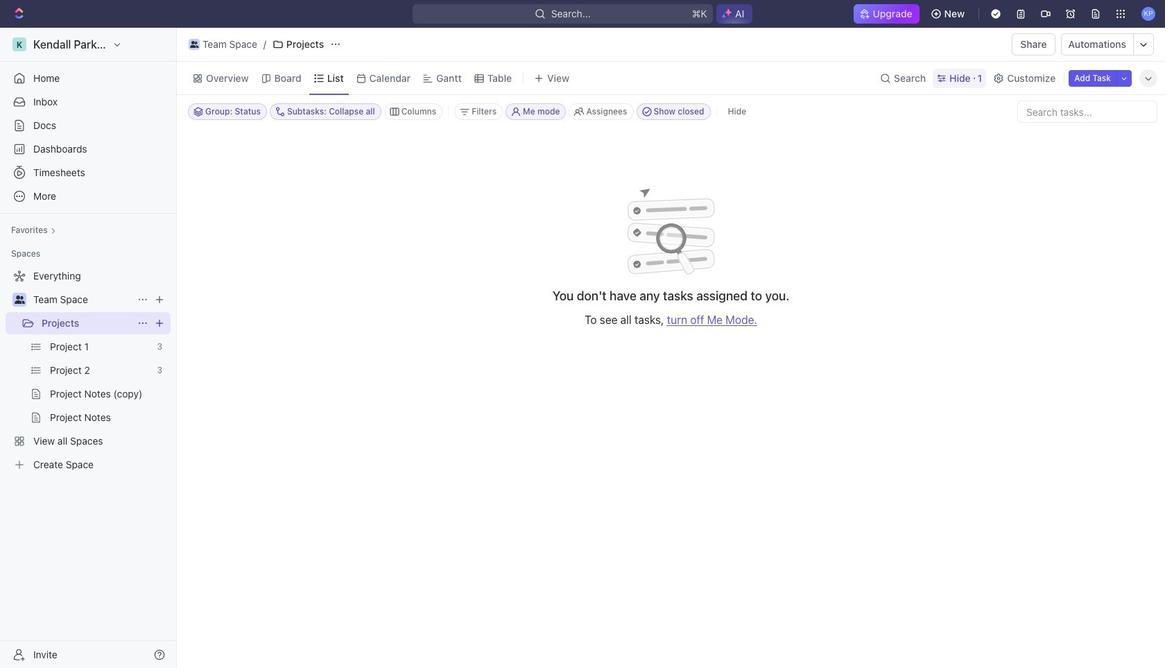 Task type: locate. For each thing, give the bounding box(es) containing it.
tree
[[6, 265, 171, 476]]

sidebar navigation
[[0, 28, 180, 668]]

Search tasks... text field
[[1019, 101, 1157, 122]]



Task type: vqa. For each thing, say whether or not it's contained in the screenshot.
Customize
no



Task type: describe. For each thing, give the bounding box(es) containing it.
user group image
[[190, 41, 199, 48]]

kendall parks's workspace, , element
[[12, 37, 26, 51]]

user group image
[[14, 296, 25, 304]]

tree inside sidebar navigation
[[6, 265, 171, 476]]



